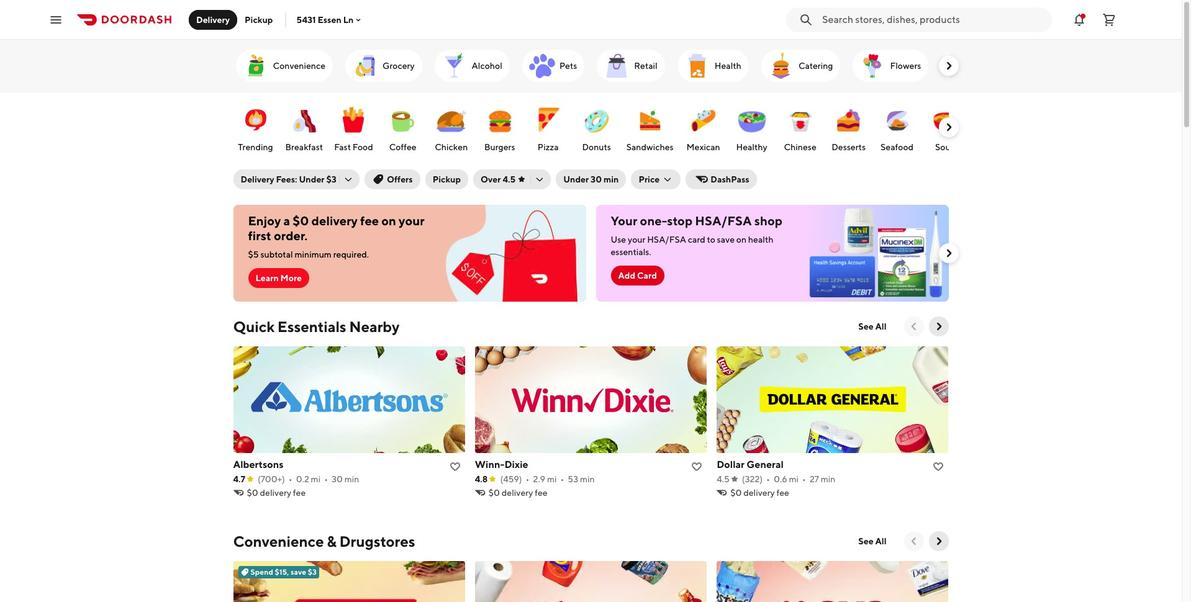 Task type: vqa. For each thing, say whether or not it's contained in the screenshot.


Task type: locate. For each thing, give the bounding box(es) containing it.
3 $​0 from the left
[[730, 488, 742, 498]]

$​0 down winn-
[[489, 488, 500, 498]]

0 horizontal spatial under
[[299, 174, 324, 184]]

open menu image
[[48, 12, 63, 27]]

spend $15, save $3
[[251, 568, 317, 577]]

0 vertical spatial your
[[399, 214, 425, 228]]

0 horizontal spatial save
[[291, 568, 306, 577]]

1 horizontal spatial mi
[[547, 474, 557, 484]]

0 vertical spatial all
[[875, 322, 886, 332]]

over 4.5
[[481, 174, 515, 184]]

$​0 delivery fee for winn-dixie
[[489, 488, 547, 498]]

pets
[[559, 61, 577, 71]]

essentials.
[[611, 247, 651, 257]]

$15,
[[275, 568, 289, 577]]

30
[[591, 174, 602, 184], [332, 474, 343, 484]]

hsa/fsa up to
[[695, 214, 752, 228]]

add card button
[[611, 266, 664, 286]]

flowers image
[[858, 51, 888, 81]]

required.
[[333, 250, 369, 260]]

0 horizontal spatial mi
[[311, 474, 321, 484]]

next button of carousel image for convenience & drugstores
[[932, 535, 945, 548]]

1 horizontal spatial your
[[628, 235, 645, 245]]

mi for dollar general
[[789, 474, 799, 484]]

0 horizontal spatial delivery
[[196, 15, 230, 25]]

4.8
[[475, 474, 488, 484]]

pickup button down the chicken
[[425, 170, 468, 189]]

2 see all from the top
[[858, 537, 886, 546]]

0 horizontal spatial your
[[399, 214, 425, 228]]

0 horizontal spatial 4.5
[[503, 174, 515, 184]]

1 horizontal spatial on
[[736, 235, 746, 245]]

1 under from the left
[[299, 174, 324, 184]]

1 horizontal spatial 4.5
[[717, 474, 729, 484]]

0 vertical spatial pickup
[[245, 15, 273, 25]]

$​0 down dollar
[[730, 488, 742, 498]]

1 see all from the top
[[858, 322, 886, 332]]

0 vertical spatial see
[[858, 322, 874, 332]]

0 vertical spatial 4.5
[[503, 174, 515, 184]]

1 vertical spatial 30
[[332, 474, 343, 484]]

your up essentials.
[[628, 235, 645, 245]]

1 vertical spatial see all link
[[851, 532, 894, 551]]

essen
[[318, 15, 341, 25]]

2 previous button of carousel image from the top
[[908, 535, 920, 548]]

your down offers
[[399, 214, 425, 228]]

mi for winn-dixie
[[547, 474, 557, 484]]

30 down donuts
[[591, 174, 602, 184]]

2.9
[[533, 474, 545, 484]]

1 vertical spatial $3
[[308, 568, 317, 577]]

• 2.9 mi • 53 min
[[526, 474, 595, 484]]

fee up required.
[[360, 214, 379, 228]]

0 horizontal spatial on
[[381, 214, 396, 228]]

0 horizontal spatial $3
[[308, 568, 317, 577]]

next button of carousel image
[[942, 121, 955, 134], [942, 247, 955, 260]]

save inside the 'use your hsa/fsa card to save on health essentials.'
[[717, 235, 735, 245]]

min
[[604, 174, 619, 184], [345, 474, 359, 484], [580, 474, 595, 484], [821, 474, 835, 484]]

nearby
[[349, 318, 400, 335]]

fees:
[[276, 174, 297, 184]]

0 vertical spatial previous button of carousel image
[[908, 320, 920, 333]]

1 horizontal spatial 30
[[591, 174, 602, 184]]

delivery down (700+)
[[260, 488, 291, 498]]

1 vertical spatial next button of carousel image
[[942, 247, 955, 260]]

0 vertical spatial save
[[717, 235, 735, 245]]

dollar general
[[717, 459, 784, 471]]

min down donuts
[[604, 174, 619, 184]]

0 horizontal spatial $​0 delivery fee
[[247, 488, 306, 498]]

2 see all link from the top
[[851, 532, 894, 551]]

pickup button up the convenience image
[[237, 10, 280, 29]]

mi right 2.9
[[547, 474, 557, 484]]

1 horizontal spatial pickup button
[[425, 170, 468, 189]]

convenience for convenience
[[273, 61, 325, 71]]

seafood
[[881, 142, 914, 152]]

Store search: begin typing to search for stores available on DoorDash text field
[[822, 13, 1044, 26]]

under right fees:
[[299, 174, 324, 184]]

• left 27 at bottom
[[802, 474, 806, 484]]

see all link for convenience & drugstores
[[851, 532, 894, 551]]

min right 53
[[580, 474, 595, 484]]

1 horizontal spatial delivery
[[241, 174, 274, 184]]

under 30 min button
[[556, 170, 626, 189]]

$​0 down (700+)
[[247, 488, 258, 498]]

see all link for quick essentials nearby
[[851, 317, 894, 337]]

your
[[399, 214, 425, 228], [628, 235, 645, 245]]

1 horizontal spatial $3
[[326, 174, 336, 184]]

your
[[611, 214, 637, 228]]

1 horizontal spatial under
[[563, 174, 589, 184]]

0 vertical spatial 30
[[591, 174, 602, 184]]

0 vertical spatial hsa/fsa
[[695, 214, 752, 228]]

fee inside enjoy a $0 delivery fee on your first order.
[[360, 214, 379, 228]]

1 vertical spatial see
[[858, 537, 874, 546]]

$3 for spend $15, save $3
[[308, 568, 317, 577]]

convenience & drugstores
[[233, 533, 415, 550]]

see all for convenience & drugstores
[[858, 537, 886, 546]]

2 all from the top
[[875, 537, 886, 546]]

$​0 delivery fee down (700+)
[[247, 488, 306, 498]]

1 vertical spatial delivery
[[241, 174, 274, 184]]

delivery inside button
[[196, 15, 230, 25]]

add
[[618, 271, 635, 281]]

fee for dollar general
[[777, 488, 789, 498]]

1 vertical spatial 4.5
[[717, 474, 729, 484]]

• left 2.9
[[526, 474, 529, 484]]

0 vertical spatial next button of carousel image
[[942, 121, 955, 134]]

add card
[[618, 271, 657, 281]]

2 mi from the left
[[547, 474, 557, 484]]

retail
[[634, 61, 657, 71]]

on
[[381, 214, 396, 228], [736, 235, 746, 245]]

3 $​0 delivery fee from the left
[[730, 488, 789, 498]]

hsa/fsa
[[695, 214, 752, 228], [647, 235, 686, 245]]

2 horizontal spatial mi
[[789, 474, 799, 484]]

fee down 2.9
[[535, 488, 547, 498]]

$5
[[248, 250, 259, 260]]

save right to
[[717, 235, 735, 245]]

1 vertical spatial previous button of carousel image
[[908, 535, 920, 548]]

previous button of carousel image for convenience & drugstores
[[908, 535, 920, 548]]

1 vertical spatial hsa/fsa
[[647, 235, 686, 245]]

your inside enjoy a $0 delivery fee on your first order.
[[399, 214, 425, 228]]

1 $​0 delivery fee from the left
[[247, 488, 306, 498]]

2 vertical spatial next button of carousel image
[[932, 535, 945, 548]]

0 vertical spatial next button of carousel image
[[942, 60, 955, 72]]

pickup button
[[237, 10, 280, 29], [425, 170, 468, 189]]

delivery down (459)
[[502, 488, 533, 498]]

see
[[858, 322, 874, 332], [858, 537, 874, 546]]

1 vertical spatial next button of carousel image
[[932, 320, 945, 333]]

on down the offers button
[[381, 214, 396, 228]]

fee down 0.2
[[293, 488, 306, 498]]

0 vertical spatial on
[[381, 214, 396, 228]]

hsa/fsa inside the 'use your hsa/fsa card to save on health essentials.'
[[647, 235, 686, 245]]

dixie
[[504, 459, 528, 471]]

min right 0.2
[[345, 474, 359, 484]]

2 $​0 from the left
[[489, 488, 500, 498]]

$3 right the $15,
[[308, 568, 317, 577]]

health link
[[677, 50, 749, 82]]

on inside the 'use your hsa/fsa card to save on health essentials.'
[[736, 235, 746, 245]]

1 see from the top
[[858, 322, 874, 332]]

min right 27 at bottom
[[821, 474, 835, 484]]

see all for quick essentials nearby
[[858, 322, 886, 332]]

0 vertical spatial see all link
[[851, 317, 894, 337]]

0 vertical spatial pickup button
[[237, 10, 280, 29]]

• left 53
[[560, 474, 564, 484]]

convenience up the $15,
[[233, 533, 324, 550]]

•
[[289, 474, 292, 484], [324, 474, 328, 484], [526, 474, 529, 484], [560, 474, 564, 484], [766, 474, 770, 484], [802, 474, 806, 484]]

1 all from the top
[[875, 322, 886, 332]]

1 vertical spatial all
[[875, 537, 886, 546]]

all for quick essentials nearby
[[875, 322, 886, 332]]

• left 0.2
[[289, 474, 292, 484]]

price
[[639, 174, 660, 184]]

fee down 0.6 on the bottom right
[[777, 488, 789, 498]]

3 • from the left
[[526, 474, 529, 484]]

5431 essen ln button
[[296, 15, 363, 25]]

convenience right the convenience image
[[273, 61, 325, 71]]

&
[[327, 533, 336, 550]]

soup
[[935, 142, 956, 152]]

4 • from the left
[[560, 474, 564, 484]]

• right 0.2
[[324, 474, 328, 484]]

2 $​0 delivery fee from the left
[[489, 488, 547, 498]]

4.5 down dollar
[[717, 474, 729, 484]]

over
[[481, 174, 501, 184]]

0 vertical spatial $3
[[326, 174, 336, 184]]

quick essentials nearby link
[[233, 317, 400, 337]]

quick essentials nearby
[[233, 318, 400, 335]]

0 horizontal spatial 30
[[332, 474, 343, 484]]

previous button of carousel image
[[908, 320, 920, 333], [908, 535, 920, 548]]

1 horizontal spatial pickup
[[433, 174, 461, 184]]

$​0 delivery fee for albertsons
[[247, 488, 306, 498]]

mexican
[[687, 142, 720, 152]]

1 mi from the left
[[311, 474, 321, 484]]

delivery button
[[189, 10, 237, 29]]

2 horizontal spatial $​0 delivery fee
[[730, 488, 789, 498]]

1 horizontal spatial $​0
[[489, 488, 500, 498]]

0 vertical spatial see all
[[858, 322, 886, 332]]

1 horizontal spatial $​0 delivery fee
[[489, 488, 547, 498]]

delivery inside enjoy a $0 delivery fee on your first order.
[[311, 214, 358, 228]]

chinese
[[784, 142, 816, 152]]

min for winn-dixie
[[580, 474, 595, 484]]

stop
[[667, 214, 693, 228]]

delivery for albertsons
[[260, 488, 291, 498]]

1 vertical spatial on
[[736, 235, 746, 245]]

5 • from the left
[[766, 474, 770, 484]]

dashpass button
[[686, 170, 757, 189]]

2 under from the left
[[563, 174, 589, 184]]

fee for albertsons
[[293, 488, 306, 498]]

delivery down (322)
[[743, 488, 775, 498]]

general
[[747, 459, 784, 471]]

$3 down fast
[[326, 174, 336, 184]]

min inside button
[[604, 174, 619, 184]]

1 vertical spatial your
[[628, 235, 645, 245]]

delivery for dollar general
[[743, 488, 775, 498]]

breakfast
[[285, 142, 323, 152]]

0 horizontal spatial $​0
[[247, 488, 258, 498]]

1 vertical spatial pickup button
[[425, 170, 468, 189]]

save
[[717, 235, 735, 245], [291, 568, 306, 577]]

1 $​0 from the left
[[247, 488, 258, 498]]

pickup
[[245, 15, 273, 25], [433, 174, 461, 184]]

enjoy
[[248, 214, 281, 228]]

mi right 0.6 on the bottom right
[[789, 474, 799, 484]]

mi right 0.2
[[311, 474, 321, 484]]

spend
[[251, 568, 273, 577]]

2 see from the top
[[858, 537, 874, 546]]

0 horizontal spatial pickup
[[245, 15, 273, 25]]

0 vertical spatial convenience
[[273, 61, 325, 71]]

4.5 right over
[[503, 174, 515, 184]]

see all link
[[851, 317, 894, 337], [851, 532, 894, 551]]

alcohol image
[[439, 51, 469, 81]]

under down donuts
[[563, 174, 589, 184]]

next button of carousel image
[[942, 60, 955, 72], [932, 320, 945, 333], [932, 535, 945, 548]]

30 right 0.2
[[332, 474, 343, 484]]

on left health
[[736, 235, 746, 245]]

pets link
[[522, 50, 585, 82]]

0 vertical spatial delivery
[[196, 15, 230, 25]]

2 • from the left
[[324, 474, 328, 484]]

alcohol
[[472, 61, 502, 71]]

convenience
[[273, 61, 325, 71], [233, 533, 324, 550]]

hsa/fsa down one-
[[647, 235, 686, 245]]

delivery right $0
[[311, 214, 358, 228]]

health image
[[682, 51, 712, 81]]

1 see all link from the top
[[851, 317, 894, 337]]

$0
[[293, 214, 309, 228]]

2 next button of carousel image from the top
[[942, 247, 955, 260]]

pickup right delivery button
[[245, 15, 273, 25]]

$​0 for winn-dixie
[[489, 488, 500, 498]]

$​0 delivery fee down (459)
[[489, 488, 547, 498]]

3 mi from the left
[[789, 474, 799, 484]]

under 30 min
[[563, 174, 619, 184]]

first
[[248, 229, 271, 243]]

$​0 delivery fee down (322)
[[730, 488, 789, 498]]

0 horizontal spatial hsa/fsa
[[647, 235, 686, 245]]

1 horizontal spatial save
[[717, 235, 735, 245]]

1 vertical spatial convenience
[[233, 533, 324, 550]]

• left 0.6 on the bottom right
[[766, 474, 770, 484]]

delivery for delivery
[[196, 15, 230, 25]]

1 vertical spatial see all
[[858, 537, 886, 546]]

pickup down the chicken
[[433, 174, 461, 184]]

1 previous button of carousel image from the top
[[908, 320, 920, 333]]

(459)
[[500, 474, 522, 484]]

convenience for convenience & drugstores
[[233, 533, 324, 550]]

save right the $15,
[[291, 568, 306, 577]]

fast
[[334, 142, 351, 152]]

6 • from the left
[[802, 474, 806, 484]]

delivery
[[196, 15, 230, 25], [241, 174, 274, 184]]

food
[[353, 142, 373, 152]]

2 horizontal spatial $​0
[[730, 488, 742, 498]]



Task type: describe. For each thing, give the bounding box(es) containing it.
flowers
[[890, 61, 921, 71]]

grocery image
[[350, 51, 380, 81]]

flowers link
[[853, 50, 929, 82]]

$​0 for albertsons
[[247, 488, 258, 498]]

1 • from the left
[[289, 474, 292, 484]]

5431 essen ln
[[296, 15, 354, 25]]

convenience & drugstores link
[[233, 532, 415, 551]]

delivery fees: under $3
[[241, 174, 336, 184]]

pets image
[[527, 51, 557, 81]]

$​0 for dollar general
[[730, 488, 742, 498]]

donuts
[[582, 142, 611, 152]]

learn more
[[256, 273, 302, 283]]

use your hsa/fsa card to save on health essentials.
[[611, 235, 773, 257]]

$3 for delivery fees: under $3
[[326, 174, 336, 184]]

1 vertical spatial save
[[291, 568, 306, 577]]

• 0.2 mi • 30 min
[[289, 474, 359, 484]]

winn-
[[475, 459, 505, 471]]

0.6
[[774, 474, 787, 484]]

health
[[748, 235, 773, 245]]

quick
[[233, 318, 275, 335]]

catering link
[[761, 50, 840, 82]]

all for convenience & drugstores
[[875, 537, 886, 546]]

1 vertical spatial pickup
[[433, 174, 461, 184]]

under inside under 30 min button
[[563, 174, 589, 184]]

min for albertsons
[[345, 474, 359, 484]]

convenience image
[[241, 51, 270, 81]]

next button of carousel image for quick essentials nearby
[[932, 320, 945, 333]]

retail link
[[597, 50, 665, 82]]

learn more button
[[248, 268, 309, 288]]

5431
[[296, 15, 316, 25]]

health
[[715, 61, 741, 71]]

notification bell image
[[1072, 12, 1087, 27]]

burgers
[[484, 142, 515, 152]]

coffee
[[389, 142, 416, 152]]

30 inside button
[[591, 174, 602, 184]]

a
[[283, 214, 290, 228]]

fast food
[[334, 142, 373, 152]]

subtotal
[[260, 250, 293, 260]]

offers
[[387, 174, 413, 184]]

beauty image
[[946, 51, 976, 81]]

winn-dixie
[[475, 459, 528, 471]]

on inside enjoy a $0 delivery fee on your first order.
[[381, 214, 396, 228]]

order.
[[274, 229, 308, 243]]

over 4.5 button
[[473, 170, 551, 189]]

previous button of carousel image for quick essentials nearby
[[908, 320, 920, 333]]

see for drugstores
[[858, 537, 874, 546]]

0.2
[[296, 474, 309, 484]]

catering
[[799, 61, 833, 71]]

shop
[[754, 214, 782, 228]]

trending
[[238, 142, 273, 152]]

see for nearby
[[858, 322, 874, 332]]

1 horizontal spatial hsa/fsa
[[695, 214, 752, 228]]

0 items, open order cart image
[[1102, 12, 1117, 27]]

grocery link
[[345, 50, 422, 82]]

27
[[810, 474, 819, 484]]

1 next button of carousel image from the top
[[942, 121, 955, 134]]

more
[[280, 273, 302, 283]]

healthy
[[736, 142, 767, 152]]

offers button
[[364, 170, 420, 189]]

(322)
[[742, 474, 763, 484]]

4.5 inside over 4.5 button
[[503, 174, 515, 184]]

0 horizontal spatial pickup button
[[237, 10, 280, 29]]

53
[[568, 474, 578, 484]]

use
[[611, 235, 626, 245]]

card
[[688, 235, 705, 245]]

delivery for delivery fees: under $3
[[241, 174, 274, 184]]

albertsons
[[233, 459, 284, 471]]

dollar
[[717, 459, 745, 471]]

catering image
[[766, 51, 796, 81]]

price button
[[631, 170, 681, 189]]

trending link
[[234, 99, 277, 156]]

card
[[637, 271, 657, 281]]

sandwiches
[[626, 142, 674, 152]]

$5 subtotal minimum required.
[[248, 250, 369, 260]]

fee for winn-dixie
[[535, 488, 547, 498]]

drugstores
[[339, 533, 415, 550]]

$​0 delivery fee for dollar general
[[730, 488, 789, 498]]

chicken
[[435, 142, 468, 152]]

• 0.6 mi • 27 min
[[766, 474, 835, 484]]

pizza
[[538, 142, 559, 152]]

convenience link
[[236, 50, 333, 82]]

min for dollar general
[[821, 474, 835, 484]]

alcohol link
[[434, 50, 510, 82]]

grocery
[[383, 61, 415, 71]]

your one-stop hsa/fsa shop
[[611, 214, 782, 228]]

your inside the 'use your hsa/fsa card to save on health essentials.'
[[628, 235, 645, 245]]

learn
[[256, 273, 279, 283]]

retail image
[[602, 51, 632, 81]]

(700+)
[[258, 474, 285, 484]]

4.7
[[233, 474, 245, 484]]

desserts
[[832, 142, 866, 152]]

dashpass
[[711, 174, 749, 184]]

to
[[707, 235, 715, 245]]

mi for albertsons
[[311, 474, 321, 484]]

delivery for winn-dixie
[[502, 488, 533, 498]]

ln
[[343, 15, 354, 25]]

enjoy a $0 delivery fee on your first order.
[[248, 214, 425, 243]]

essentials
[[277, 318, 346, 335]]



